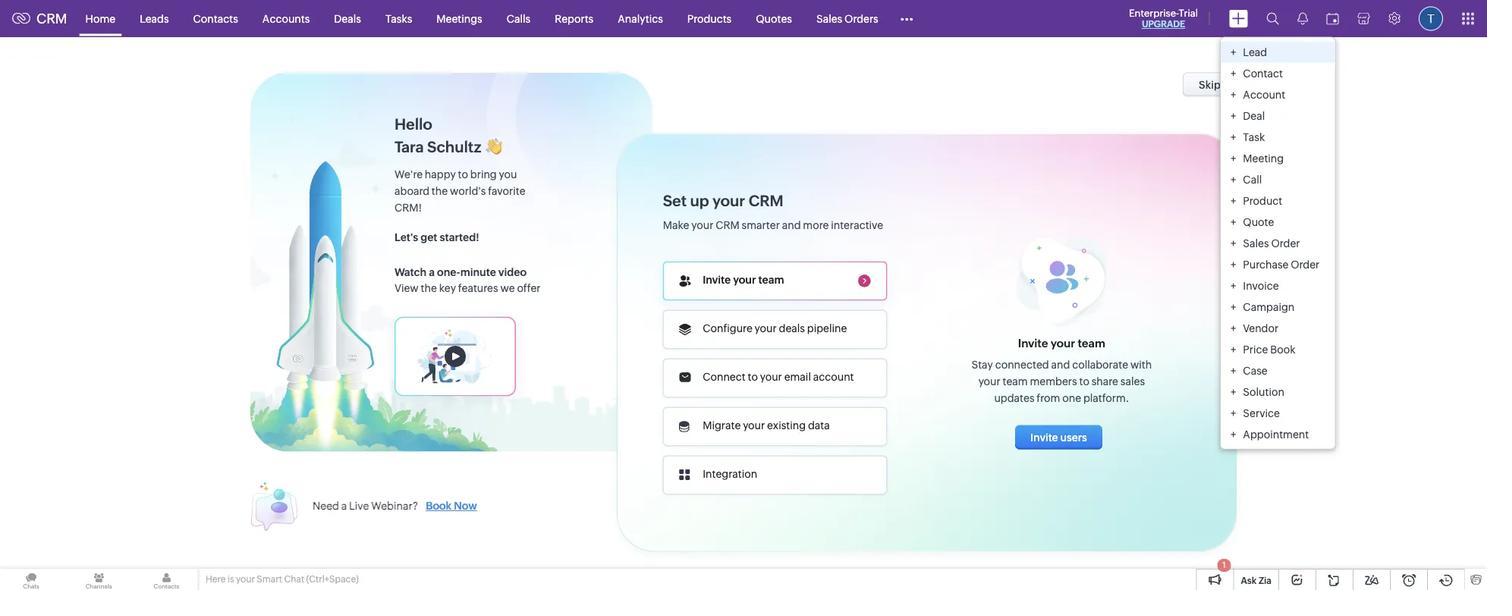 Task type: vqa. For each thing, say whether or not it's contained in the screenshot.
'Ruby Oranges' link
no



Task type: locate. For each thing, give the bounding box(es) containing it.
team up updates
[[1003, 375, 1028, 387]]

menu item down meeting
[[1221, 169, 1336, 190]]

invite up configure
[[703, 274, 731, 286]]

sales orders
[[817, 13, 879, 25]]

menu item down campaign
[[1221, 318, 1336, 339]]

contact
[[1244, 67, 1284, 79]]

1 horizontal spatial invite your team
[[1019, 337, 1106, 350]]

0 vertical spatial the
[[432, 185, 448, 197]]

set up your crm
[[663, 192, 784, 210]]

1 + from the top
[[1231, 46, 1237, 58]]

2 vertical spatial team
[[1003, 375, 1028, 387]]

deal
[[1244, 110, 1266, 122]]

upgrade
[[1142, 19, 1186, 29]]

1 horizontal spatial book
[[1271, 344, 1296, 356]]

5 + from the top
[[1231, 131, 1237, 143]]

accounts
[[263, 13, 310, 25]]

your
[[713, 192, 746, 210], [692, 219, 714, 231], [733, 274, 756, 286], [755, 323, 777, 335], [1051, 337, 1076, 350], [760, 371, 783, 383], [979, 375, 1001, 387], [743, 420, 765, 432], [236, 575, 255, 585]]

the inside watch a one-minute video view the key features we offer
[[421, 282, 437, 294]]

1 vertical spatial team
[[1078, 337, 1106, 350]]

+ product
[[1231, 195, 1283, 207]]

a left one-
[[429, 266, 435, 278]]

to right connect
[[748, 371, 758, 383]]

lead
[[1244, 46, 1268, 58]]

menu item up appointment
[[1221, 403, 1336, 424]]

sales
[[817, 13, 843, 25], [1244, 237, 1270, 249]]

0 vertical spatial order
[[1272, 237, 1301, 249]]

menu item up + sales order
[[1221, 211, 1336, 233]]

create menu image
[[1230, 9, 1249, 28]]

menu item down the service
[[1221, 424, 1336, 445]]

6 + from the top
[[1231, 152, 1237, 164]]

menu item up + purchase order
[[1221, 233, 1336, 254]]

menu item down + purchase order
[[1221, 275, 1336, 296]]

2 horizontal spatial crm
[[749, 192, 784, 210]]

menu item down contact
[[1221, 84, 1336, 105]]

(ctrl+space)
[[306, 575, 359, 585]]

1 vertical spatial the
[[421, 282, 437, 294]]

data
[[808, 420, 830, 432]]

a inside watch a one-minute video view the key features we offer
[[429, 266, 435, 278]]

0 vertical spatial team
[[759, 274, 785, 286]]

menu item up contact
[[1221, 41, 1336, 63]]

offer
[[517, 282, 541, 294]]

15 + from the top
[[1231, 344, 1237, 356]]

0 horizontal spatial crm
[[36, 11, 67, 26]]

one
[[1063, 392, 1082, 404]]

to up world's
[[458, 168, 468, 180]]

1 horizontal spatial team
[[1003, 375, 1028, 387]]

2 menu item from the top
[[1221, 63, 1336, 84]]

1 vertical spatial and
[[1052, 359, 1071, 371]]

1 horizontal spatial a
[[429, 266, 435, 278]]

schultz
[[427, 138, 482, 156]]

your left deals
[[755, 323, 777, 335]]

0 horizontal spatial and
[[782, 219, 801, 231]]

leads
[[140, 13, 169, 25]]

chats image
[[0, 569, 62, 591]]

menu item up meeting
[[1221, 126, 1336, 148]]

configure your deals pipeline
[[703, 323, 847, 335]]

quotes link
[[744, 0, 805, 37]]

the inside 'we're happy to bring you aboard the world's favorite crm!'
[[432, 185, 448, 197]]

your right migrate at left
[[743, 420, 765, 432]]

account
[[1244, 88, 1286, 101]]

the down happy
[[432, 185, 448, 197]]

accounts link
[[250, 0, 322, 37]]

2 horizontal spatial to
[[1080, 375, 1090, 387]]

5 menu item from the top
[[1221, 126, 1336, 148]]

a left live at the bottom left
[[341, 500, 347, 512]]

your down up
[[692, 219, 714, 231]]

orders
[[845, 13, 879, 25]]

1 horizontal spatial crm
[[716, 219, 740, 231]]

crm link
[[12, 11, 67, 26]]

+ for + call
[[1231, 173, 1237, 186]]

2 vertical spatial invite
[[1031, 431, 1059, 444]]

0 horizontal spatial invite your team
[[703, 274, 785, 286]]

invite left users
[[1031, 431, 1059, 444]]

0 vertical spatial a
[[429, 266, 435, 278]]

4 + from the top
[[1231, 110, 1237, 122]]

0 horizontal spatial book
[[426, 500, 452, 512]]

+ for + invoice
[[1231, 280, 1237, 292]]

+ appointment
[[1231, 429, 1310, 441]]

video
[[499, 266, 527, 278]]

started!
[[440, 231, 480, 243]]

skip button
[[1184, 72, 1237, 97]]

happy
[[425, 168, 456, 180]]

14 + from the top
[[1231, 322, 1237, 334]]

analytics link
[[606, 0, 675, 37]]

0 horizontal spatial a
[[341, 500, 347, 512]]

your left email
[[760, 371, 783, 383]]

your up stay connected and collaborate with your team members to share sales updates from one platform.
[[1051, 337, 1076, 350]]

to left share on the right bottom of the page
[[1080, 375, 1090, 387]]

order right "purchase"
[[1291, 258, 1320, 271]]

menu item up account
[[1221, 63, 1336, 84]]

+ price book
[[1231, 344, 1296, 356]]

deals
[[779, 323, 805, 335]]

minute
[[461, 266, 496, 278]]

13 + from the top
[[1231, 301, 1237, 313]]

1 vertical spatial book
[[426, 500, 452, 512]]

sales left orders on the top right of the page
[[817, 13, 843, 25]]

menu item up the service
[[1221, 381, 1336, 403]]

9 + from the top
[[1231, 216, 1237, 228]]

7 menu item from the top
[[1221, 169, 1336, 190]]

migrate
[[703, 420, 741, 432]]

menu item down vendor
[[1221, 339, 1336, 360]]

1 vertical spatial order
[[1291, 258, 1320, 271]]

sales down quote
[[1244, 237, 1270, 249]]

3 menu item from the top
[[1221, 84, 1336, 105]]

search image
[[1267, 12, 1280, 25]]

11 menu item from the top
[[1221, 254, 1336, 275]]

1 horizontal spatial and
[[1052, 359, 1071, 371]]

meetings
[[437, 13, 483, 25]]

book
[[1271, 344, 1296, 356], [426, 500, 452, 512]]

3 + from the top
[[1231, 88, 1237, 101]]

0 vertical spatial invite
[[703, 274, 731, 286]]

your down stay at the bottom right
[[979, 375, 1001, 387]]

vendor
[[1244, 322, 1279, 334]]

10 menu item from the top
[[1221, 233, 1336, 254]]

1 vertical spatial a
[[341, 500, 347, 512]]

crm down set up your crm
[[716, 219, 740, 231]]

we
[[501, 282, 515, 294]]

+ for + quote
[[1231, 216, 1237, 228]]

and inside stay connected and collaborate with your team members to share sales updates from one platform.
[[1052, 359, 1071, 371]]

and up members
[[1052, 359, 1071, 371]]

12 + from the top
[[1231, 280, 1237, 292]]

crm up smarter
[[749, 192, 784, 210]]

menu item up solution
[[1221, 360, 1336, 381]]

menu item down the task
[[1221, 148, 1336, 169]]

you
[[499, 168, 517, 180]]

crm
[[36, 11, 67, 26], [749, 192, 784, 210], [716, 219, 740, 231]]

1 vertical spatial sales
[[1244, 237, 1270, 249]]

book right price
[[1271, 344, 1296, 356]]

enterprise-trial upgrade
[[1130, 7, 1199, 29]]

Other Modules field
[[891, 6, 924, 31]]

8 + from the top
[[1231, 195, 1237, 207]]

stay connected and collaborate with your team members to share sales updates from one platform.
[[972, 359, 1153, 404]]

trial
[[1179, 7, 1199, 19]]

invite your team up stay connected and collaborate with your team members to share sales updates from one platform.
[[1019, 337, 1106, 350]]

reports
[[555, 13, 594, 25]]

17 + from the top
[[1231, 386, 1237, 398]]

ask zia
[[1242, 576, 1272, 586]]

one-
[[437, 266, 461, 278]]

create menu element
[[1221, 0, 1258, 37]]

+ vendor
[[1231, 322, 1279, 334]]

0 vertical spatial invite your team
[[703, 274, 785, 286]]

0 horizontal spatial sales
[[817, 13, 843, 25]]

0 vertical spatial and
[[782, 219, 801, 231]]

profile element
[[1410, 0, 1453, 37]]

18 + from the top
[[1231, 407, 1237, 419]]

here is your smart chat (ctrl+space)
[[206, 575, 359, 585]]

meeting
[[1244, 152, 1285, 164]]

1
[[1223, 561, 1227, 570]]

menu item
[[1221, 41, 1336, 63], [1221, 63, 1336, 84], [1221, 84, 1336, 105], [1221, 105, 1336, 126], [1221, 126, 1336, 148], [1221, 148, 1336, 169], [1221, 169, 1336, 190], [1221, 190, 1336, 211], [1221, 211, 1336, 233], [1221, 233, 1336, 254], [1221, 254, 1336, 275], [1221, 275, 1336, 296], [1221, 296, 1336, 318], [1221, 318, 1336, 339], [1221, 339, 1336, 360], [1221, 360, 1336, 381], [1221, 381, 1336, 403], [1221, 403, 1336, 424], [1221, 424, 1336, 445]]

invite your team up configure
[[703, 274, 785, 286]]

let's
[[395, 231, 418, 243]]

team up configure your deals pipeline
[[759, 274, 785, 286]]

team up collaborate
[[1078, 337, 1106, 350]]

18 menu item from the top
[[1221, 403, 1336, 424]]

tara
[[395, 138, 424, 156]]

2 + from the top
[[1231, 67, 1237, 79]]

0 horizontal spatial to
[[458, 168, 468, 180]]

invite up connected
[[1019, 337, 1049, 350]]

make
[[663, 219, 690, 231]]

menu item up quote
[[1221, 190, 1336, 211]]

search element
[[1258, 0, 1289, 37]]

+
[[1231, 46, 1237, 58], [1231, 67, 1237, 79], [1231, 88, 1237, 101], [1231, 110, 1237, 122], [1231, 131, 1237, 143], [1231, 152, 1237, 164], [1231, 173, 1237, 186], [1231, 195, 1237, 207], [1231, 216, 1237, 228], [1231, 237, 1237, 249], [1231, 258, 1237, 271], [1231, 280, 1237, 292], [1231, 301, 1237, 313], [1231, 322, 1237, 334], [1231, 344, 1237, 356], [1231, 365, 1237, 377], [1231, 386, 1237, 398], [1231, 407, 1237, 419], [1231, 429, 1237, 441]]

tasks
[[386, 13, 412, 25]]

16 + from the top
[[1231, 365, 1237, 377]]

crm left home
[[36, 11, 67, 26]]

1 vertical spatial crm
[[749, 192, 784, 210]]

10 + from the top
[[1231, 237, 1237, 249]]

with
[[1131, 359, 1153, 371]]

19 + from the top
[[1231, 429, 1237, 441]]

tasks link
[[373, 0, 425, 37]]

menu item down invoice
[[1221, 296, 1336, 318]]

collaborate
[[1073, 359, 1129, 371]]

book left now
[[426, 500, 452, 512]]

webinar?
[[371, 500, 418, 512]]

and left more
[[782, 219, 801, 231]]

the left the key
[[421, 282, 437, 294]]

a for live
[[341, 500, 347, 512]]

to inside 'we're happy to bring you aboard the world's favorite crm!'
[[458, 168, 468, 180]]

7 + from the top
[[1231, 173, 1237, 186]]

menu item down + sales order
[[1221, 254, 1336, 275]]

connected
[[996, 359, 1050, 371]]

the for key
[[421, 282, 437, 294]]

email
[[785, 371, 811, 383]]

menu item down account
[[1221, 105, 1336, 126]]

11 + from the top
[[1231, 258, 1237, 271]]

2 horizontal spatial team
[[1078, 337, 1106, 350]]

+ lead
[[1231, 46, 1268, 58]]

order up + purchase order
[[1272, 237, 1301, 249]]

15 menu item from the top
[[1221, 339, 1336, 360]]

solution
[[1244, 386, 1285, 398]]



Task type: describe. For each thing, give the bounding box(es) containing it.
order for + sales order
[[1272, 237, 1301, 249]]

aboard
[[395, 185, 430, 197]]

+ for + solution
[[1231, 386, 1237, 398]]

here
[[206, 575, 226, 585]]

home link
[[73, 0, 128, 37]]

from
[[1037, 392, 1061, 404]]

stay
[[972, 359, 994, 371]]

1 horizontal spatial to
[[748, 371, 758, 383]]

+ for + account
[[1231, 88, 1237, 101]]

order for + purchase order
[[1291, 258, 1320, 271]]

1 horizontal spatial sales
[[1244, 237, 1270, 249]]

+ account
[[1231, 88, 1286, 101]]

+ task
[[1231, 131, 1266, 143]]

+ for + appointment
[[1231, 429, 1237, 441]]

team inside stay connected and collaborate with your team members to share sales updates from one platform.
[[1003, 375, 1028, 387]]

hello tara schultz
[[395, 115, 482, 156]]

17 menu item from the top
[[1221, 381, 1336, 403]]

+ for + vendor
[[1231, 322, 1237, 334]]

users
[[1061, 431, 1088, 444]]

+ for + task
[[1231, 131, 1237, 143]]

contacts image
[[135, 569, 198, 591]]

+ meeting
[[1231, 152, 1285, 164]]

+ call
[[1231, 173, 1263, 186]]

enterprise-
[[1130, 7, 1179, 19]]

0 vertical spatial crm
[[36, 11, 67, 26]]

campaign
[[1244, 301, 1295, 313]]

+ campaign
[[1231, 301, 1295, 313]]

0 vertical spatial book
[[1271, 344, 1296, 356]]

service
[[1244, 407, 1281, 419]]

more
[[803, 219, 829, 231]]

+ for + purchase order
[[1231, 258, 1237, 271]]

0 vertical spatial sales
[[817, 13, 843, 25]]

8 menu item from the top
[[1221, 190, 1336, 211]]

make your crm smarter and more interactive
[[663, 219, 884, 231]]

interactive
[[831, 219, 884, 231]]

1 vertical spatial invite
[[1019, 337, 1049, 350]]

+ deal
[[1231, 110, 1266, 122]]

+ for + campaign
[[1231, 301, 1237, 313]]

+ for + lead
[[1231, 46, 1237, 58]]

integration
[[703, 468, 758, 481]]

+ solution
[[1231, 386, 1285, 398]]

+ case
[[1231, 365, 1268, 377]]

your inside stay connected and collaborate with your team members to share sales updates from one platform.
[[979, 375, 1001, 387]]

13 menu item from the top
[[1221, 296, 1336, 318]]

signals image
[[1298, 12, 1309, 25]]

we're
[[395, 168, 423, 180]]

pipeline
[[808, 323, 847, 335]]

16 menu item from the top
[[1221, 360, 1336, 381]]

products
[[688, 13, 732, 25]]

favorite
[[488, 185, 526, 197]]

migrate your existing data
[[703, 420, 830, 432]]

up
[[690, 192, 709, 210]]

14 menu item from the top
[[1221, 318, 1336, 339]]

0 horizontal spatial team
[[759, 274, 785, 286]]

appointment
[[1244, 429, 1310, 441]]

need a live webinar? book now
[[313, 500, 477, 512]]

invoice
[[1244, 280, 1280, 292]]

hello
[[395, 115, 432, 133]]

9 menu item from the top
[[1221, 211, 1336, 233]]

signals element
[[1289, 0, 1318, 37]]

+ for + product
[[1231, 195, 1237, 207]]

smarter
[[742, 219, 780, 231]]

+ for + sales order
[[1231, 237, 1237, 249]]

6 menu item from the top
[[1221, 148, 1336, 169]]

1 menu item from the top
[[1221, 41, 1336, 63]]

chat
[[284, 575, 304, 585]]

reports link
[[543, 0, 606, 37]]

watch
[[395, 266, 427, 278]]

quote
[[1244, 216, 1275, 228]]

invite users button
[[1016, 425, 1103, 450]]

the for world's
[[432, 185, 448, 197]]

sales
[[1121, 375, 1146, 387]]

1 vertical spatial invite your team
[[1019, 337, 1106, 350]]

leads link
[[128, 0, 181, 37]]

+ for + contact
[[1231, 67, 1237, 79]]

task
[[1244, 131, 1266, 143]]

ask
[[1242, 576, 1257, 586]]

we're happy to bring you aboard the world's favorite crm!
[[395, 168, 526, 214]]

platform.
[[1084, 392, 1130, 404]]

+ for + meeting
[[1231, 152, 1237, 164]]

+ for + case
[[1231, 365, 1237, 377]]

price
[[1244, 344, 1269, 356]]

need
[[313, 500, 339, 512]]

deals link
[[322, 0, 373, 37]]

members
[[1031, 375, 1078, 387]]

+ sales order
[[1231, 237, 1301, 249]]

your right up
[[713, 192, 746, 210]]

invite inside button
[[1031, 431, 1059, 444]]

+ service
[[1231, 407, 1281, 419]]

analytics
[[618, 13, 663, 25]]

2 vertical spatial crm
[[716, 219, 740, 231]]

case
[[1244, 365, 1268, 377]]

bring
[[471, 168, 497, 180]]

+ for + price book
[[1231, 344, 1237, 356]]

calls
[[507, 13, 531, 25]]

invite users
[[1031, 431, 1088, 444]]

calendar image
[[1327, 13, 1340, 25]]

+ for + service
[[1231, 407, 1237, 419]]

account
[[814, 371, 854, 383]]

products link
[[675, 0, 744, 37]]

to inside stay connected and collaborate with your team members to share sales updates from one platform.
[[1080, 375, 1090, 387]]

+ for + deal
[[1231, 110, 1237, 122]]

your right is
[[236, 575, 255, 585]]

+ purchase order
[[1231, 258, 1320, 271]]

features
[[458, 282, 498, 294]]

now
[[454, 500, 477, 512]]

+ contact
[[1231, 67, 1284, 79]]

a for one-
[[429, 266, 435, 278]]

+ quote
[[1231, 216, 1275, 228]]

get
[[421, 231, 438, 243]]

home
[[85, 13, 115, 25]]

12 menu item from the top
[[1221, 275, 1336, 296]]

+ invoice
[[1231, 280, 1280, 292]]

4 menu item from the top
[[1221, 105, 1336, 126]]

crm!
[[395, 202, 422, 214]]

contacts
[[193, 13, 238, 25]]

call
[[1244, 173, 1263, 186]]

quotes
[[756, 13, 792, 25]]

purchase
[[1244, 258, 1289, 271]]

let's get started!
[[395, 231, 480, 243]]

existing
[[768, 420, 806, 432]]

profile image
[[1420, 6, 1444, 31]]

calls link
[[495, 0, 543, 37]]

19 menu item from the top
[[1221, 424, 1336, 445]]

is
[[228, 575, 234, 585]]

live
[[349, 500, 369, 512]]

your up configure
[[733, 274, 756, 286]]

share
[[1092, 375, 1119, 387]]

connect to your email account
[[703, 371, 854, 383]]

channels image
[[68, 569, 130, 591]]

set
[[663, 192, 687, 210]]



